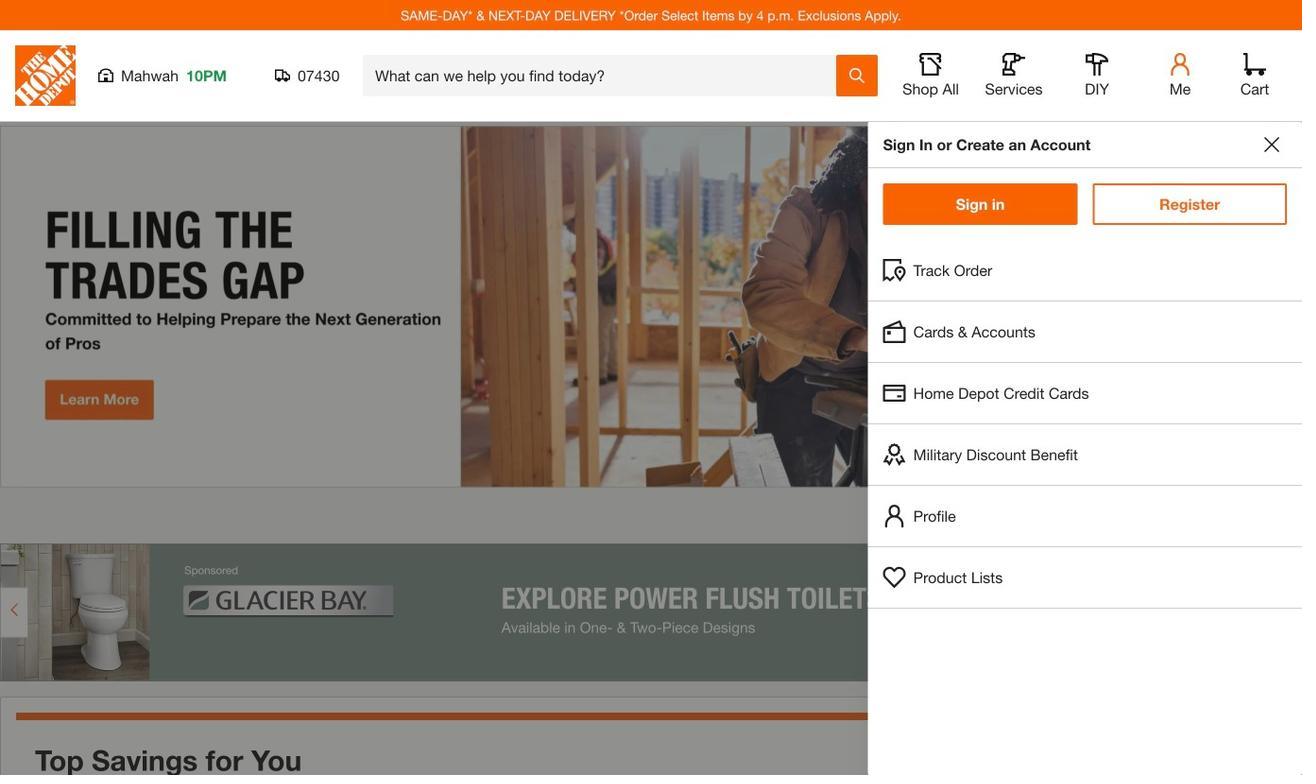 Task type: locate. For each thing, give the bounding box(es) containing it.
What can we help you find today? search field
[[375, 56, 836, 95]]

feedback link image
[[1277, 320, 1303, 422]]

drawer close image
[[1265, 137, 1280, 152]]

filling the trades gap committed to helping prepare  the next generation of pros image
[[0, 126, 1303, 488]]

menu
[[868, 240, 1303, 609]]



Task type: describe. For each thing, give the bounding box(es) containing it.
the home depot logo image
[[15, 45, 76, 106]]



Task type: vqa. For each thing, say whether or not it's contained in the screenshot.
the Feedback Link IMAGE
yes



